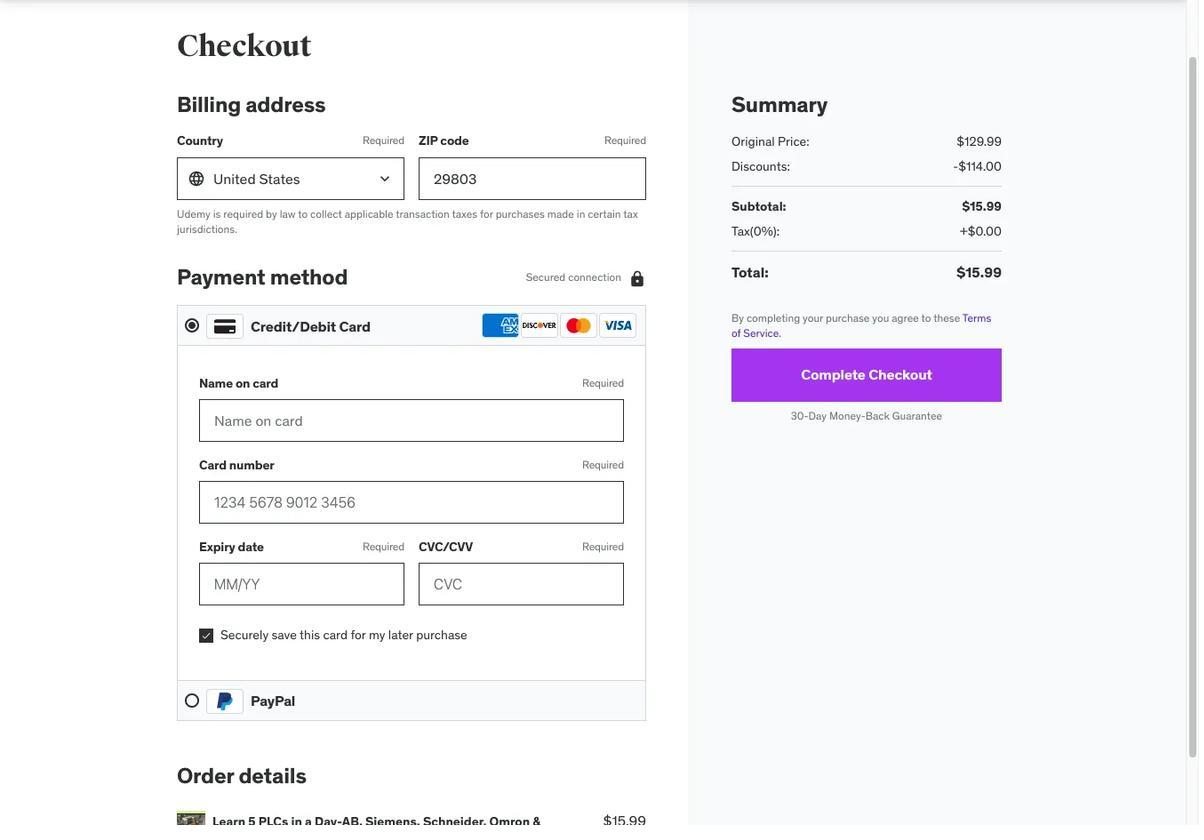 Task type: locate. For each thing, give the bounding box(es) containing it.
expiry date
[[199, 539, 264, 555]]

terms
[[963, 312, 992, 325]]

checkout up guarantee
[[869, 366, 933, 384]]

0 vertical spatial for
[[480, 207, 493, 220]]

checkout up "billing address"
[[177, 28, 312, 65]]

0 vertical spatial to
[[298, 207, 308, 220]]

cvc/cvv
[[419, 539, 473, 555]]

complete checkout button
[[732, 349, 1002, 402]]

zip
[[419, 133, 438, 149]]

0 horizontal spatial purchase
[[416, 627, 468, 643]]

1 vertical spatial for
[[351, 627, 366, 643]]

for inside udemy is required by law to collect applicable transaction taxes for purchases made in certain tax jurisdictions.
[[480, 207, 493, 220]]

for left my
[[351, 627, 366, 643]]

0 vertical spatial $15.99
[[963, 198, 1002, 214]]

0 horizontal spatial to
[[298, 207, 308, 220]]

$15.99 for total:
[[957, 264, 1002, 281]]

1 horizontal spatial card
[[339, 317, 371, 335]]

$114.00
[[959, 158, 1002, 174]]

price:
[[778, 133, 810, 149]]

summary
[[732, 91, 828, 118]]

small image
[[629, 269, 647, 287]]

paypal button
[[185, 688, 639, 714]]

card right the 'on'
[[253, 375, 279, 391]]

to left these
[[922, 312, 932, 325]]

card image
[[206, 314, 244, 339]]

code
[[441, 133, 469, 149]]

checkout
[[177, 28, 312, 65], [869, 366, 933, 384]]

purchase left you
[[826, 312, 870, 325]]

payment
[[177, 264, 266, 291]]

buyables image
[[177, 811, 205, 825]]

card
[[253, 375, 279, 391], [323, 627, 348, 643]]

0 vertical spatial purchase
[[826, 312, 870, 325]]

0 horizontal spatial card
[[253, 375, 279, 391]]

$15.99 up + $0.00
[[963, 198, 1002, 214]]

required
[[363, 134, 405, 147], [605, 134, 647, 147], [583, 376, 624, 389], [583, 458, 624, 471], [363, 540, 405, 553], [583, 540, 624, 553]]

$0.00
[[968, 223, 1002, 240]]

required for zip code
[[605, 134, 647, 147]]

$15.99
[[963, 198, 1002, 214], [957, 264, 1002, 281]]

- $114.00
[[954, 158, 1002, 174]]

paypal
[[251, 692, 295, 710]]

1 vertical spatial to
[[922, 312, 932, 325]]

guarantee
[[893, 409, 943, 423]]

1 vertical spatial checkout
[[869, 366, 933, 384]]

for
[[480, 207, 493, 220], [351, 627, 366, 643]]

name on card
[[199, 375, 279, 391]]

1 horizontal spatial for
[[480, 207, 493, 220]]

0 horizontal spatial for
[[351, 627, 366, 643]]

card right 'this'
[[323, 627, 348, 643]]

terms of service
[[732, 312, 992, 340]]

is
[[213, 207, 221, 220]]

1 vertical spatial $15.99
[[957, 264, 1002, 281]]

purchase right later
[[416, 627, 468, 643]]

mastercard image
[[560, 313, 598, 338]]

to
[[298, 207, 308, 220], [922, 312, 932, 325]]

billing address
[[177, 91, 326, 118]]

agree
[[892, 312, 920, 325]]

taxes
[[452, 207, 478, 220]]

udemy
[[177, 207, 211, 220]]

details
[[239, 762, 307, 790]]

1 vertical spatial card
[[199, 457, 227, 473]]

your
[[803, 312, 824, 325]]

required for cvc/cvv
[[583, 540, 624, 553]]

for right taxes
[[480, 207, 493, 220]]

0 vertical spatial checkout
[[177, 28, 312, 65]]

card
[[339, 317, 371, 335], [199, 457, 227, 473]]

Name on card text field
[[199, 400, 624, 442]]

credit/debit card button
[[185, 313, 639, 339]]

to right law
[[298, 207, 308, 220]]

complete checkout
[[802, 366, 933, 384]]

day
[[809, 409, 827, 423]]

30-day money-back guarantee
[[791, 409, 943, 423]]

0 vertical spatial card
[[253, 375, 279, 391]]

connection
[[569, 271, 622, 284]]

card number
[[199, 457, 274, 473]]

card right credit/debit
[[339, 317, 371, 335]]

original
[[732, 133, 775, 149]]

purchase
[[826, 312, 870, 325], [416, 627, 468, 643]]

on
[[236, 375, 250, 391]]

required for card number
[[583, 458, 624, 471]]

0 vertical spatial card
[[339, 317, 371, 335]]

card left number
[[199, 457, 227, 473]]

1 horizontal spatial checkout
[[869, 366, 933, 384]]

1 vertical spatial card
[[323, 627, 348, 643]]

back
[[866, 409, 890, 423]]

1 vertical spatial purchase
[[416, 627, 468, 643]]

$15.99 down + $0.00
[[957, 264, 1002, 281]]



Task type: vqa. For each thing, say whether or not it's contained in the screenshot.
Required corresponding to CVC/CVV
yes



Task type: describe. For each thing, give the bounding box(es) containing it.
+
[[961, 223, 968, 240]]

address
[[246, 91, 326, 118]]

udemy is required by law to collect applicable transaction taxes for purchases made in certain tax jurisdictions.
[[177, 207, 638, 235]]

by
[[732, 312, 745, 325]]

jurisdictions.
[[177, 222, 238, 235]]

transaction
[[396, 207, 450, 220]]

required
[[224, 207, 263, 220]]

number
[[229, 457, 274, 473]]

purchases
[[496, 207, 545, 220]]

these
[[934, 312, 961, 325]]

paypal image
[[206, 689, 244, 714]]

.
[[779, 327, 782, 340]]

required for name on card
[[583, 376, 624, 389]]

my
[[369, 627, 386, 643]]

visa image
[[600, 313, 637, 338]]

discover image
[[521, 313, 559, 338]]

certain
[[588, 207, 621, 220]]

by completing your purchase you agree to these
[[732, 312, 963, 325]]

securely
[[221, 627, 269, 643]]

order details
[[177, 762, 307, 790]]

law
[[280, 207, 296, 220]]

0 horizontal spatial card
[[199, 457, 227, 473]]

in
[[577, 207, 586, 220]]

amex image
[[482, 313, 519, 338]]

later
[[389, 627, 413, 643]]

checkout inside complete checkout button
[[869, 366, 933, 384]]

applicable
[[345, 207, 394, 220]]

expiry
[[199, 539, 235, 555]]

tax
[[624, 207, 638, 220]]

to inside udemy is required by law to collect applicable transaction taxes for purchases made in certain tax jurisdictions.
[[298, 207, 308, 220]]

complete
[[802, 366, 866, 384]]

payment method
[[177, 264, 348, 291]]

card inside dropdown button
[[339, 317, 371, 335]]

completing
[[747, 312, 801, 325]]

required for expiry date
[[363, 540, 405, 553]]

$129.99
[[957, 133, 1002, 149]]

subtotal:
[[732, 198, 787, 214]]

money-
[[830, 409, 866, 423]]

by
[[266, 207, 277, 220]]

order
[[177, 762, 234, 790]]

payment method element
[[177, 264, 647, 721]]

made
[[548, 207, 574, 220]]

secured
[[526, 271, 566, 284]]

for inside payment method element
[[351, 627, 366, 643]]

0 horizontal spatial checkout
[[177, 28, 312, 65]]

-
[[954, 158, 959, 174]]

country
[[177, 133, 223, 149]]

xsmall image
[[199, 629, 213, 643]]

original price:
[[732, 133, 810, 149]]

save
[[272, 627, 297, 643]]

billing address element
[[177, 91, 647, 237]]

purchase inside payment method element
[[416, 627, 468, 643]]

service
[[744, 327, 779, 340]]

this
[[300, 627, 320, 643]]

1 horizontal spatial purchase
[[826, 312, 870, 325]]

1 horizontal spatial to
[[922, 312, 932, 325]]

summary element
[[732, 91, 1002, 283]]

collect
[[310, 207, 342, 220]]

method
[[270, 264, 348, 291]]

required for country
[[363, 134, 405, 147]]

secured connection
[[526, 271, 622, 284]]

of
[[732, 327, 741, 340]]

credit/debit card
[[251, 317, 371, 335]]

name
[[199, 375, 233, 391]]

you
[[873, 312, 890, 325]]

discounts:
[[732, 158, 791, 174]]

zip code
[[419, 133, 469, 149]]

1 horizontal spatial card
[[323, 627, 348, 643]]

credit/debit
[[251, 317, 336, 335]]

5 or 9 digit text field
[[419, 157, 647, 200]]

date
[[238, 539, 264, 555]]

securely save this card for my later purchase
[[221, 627, 468, 643]]

$15.99 for subtotal:
[[963, 198, 1002, 214]]

30-
[[791, 409, 809, 423]]

total:
[[732, 264, 769, 281]]

billing
[[177, 91, 241, 118]]

tax(0%):
[[732, 223, 780, 240]]

terms of service link
[[732, 312, 992, 340]]

order details element
[[177, 762, 647, 825]]

+ $0.00
[[961, 223, 1002, 240]]



